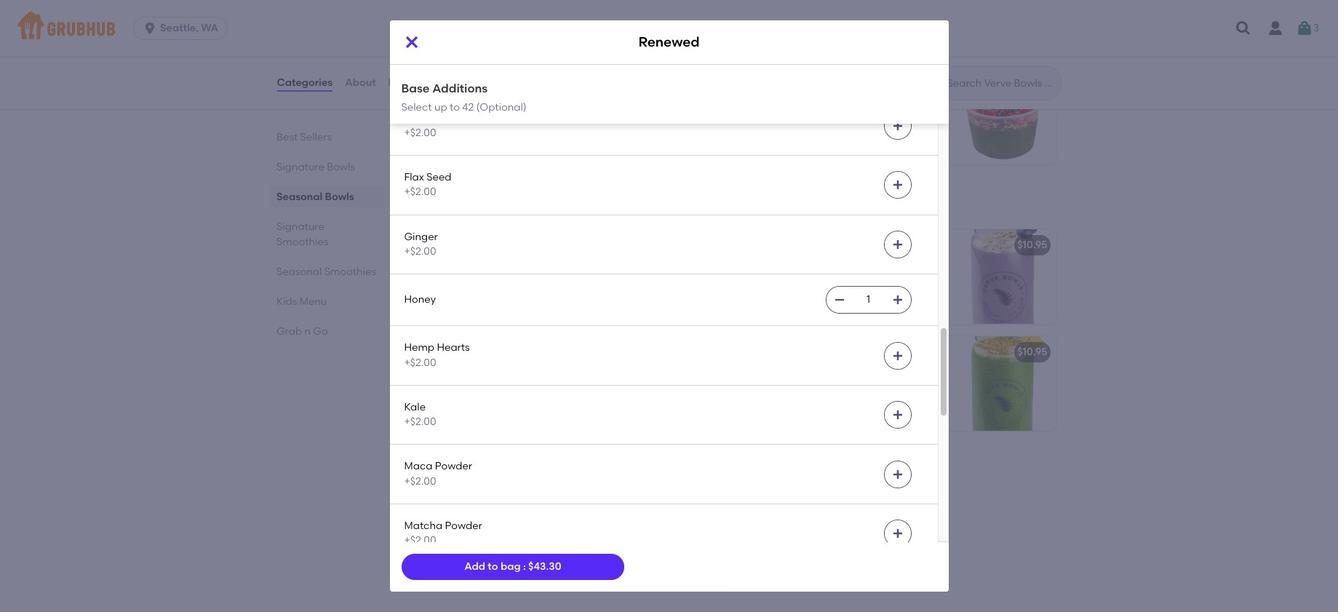 Task type: locate. For each thing, give the bounding box(es) containing it.
0 horizontal spatial ginger,
[[565, 367, 599, 379]]

protein up honey
[[425, 274, 460, 287]]

8 +$2.00 from the top
[[404, 475, 436, 487]]

banana,
[[751, 115, 793, 127], [506, 260, 548, 272], [832, 260, 874, 272], [520, 367, 562, 379]]

+$2.00
[[404, 8, 436, 20], [404, 67, 436, 79], [404, 126, 436, 139], [404, 186, 436, 198], [404, 245, 436, 258], [404, 356, 436, 369], [404, 416, 436, 428], [404, 475, 436, 487], [404, 534, 436, 547]]

1 performance from the left
[[432, 260, 496, 272]]

lemon inside mango, pineapple, banana, ginger, house-made lemon juice, water
[[490, 381, 521, 394]]

1 vertical spatial with
[[816, 144, 836, 157]]

pollen,
[[808, 381, 841, 394]]

kids menu
[[276, 295, 327, 308]]

0 vertical spatial juice,
[[524, 381, 550, 394]]

0 vertical spatial bowls
[[487, 36, 532, 54]]

1 vertical spatial kale,
[[891, 367, 914, 379]]

0 horizontal spatial butter,
[[543, 274, 575, 287]]

$10.95 for * performance * banana, blueberry, choice of protein powder, peanut butter, oats, house-made almond milk
[[1018, 239, 1048, 251]]

1 vertical spatial choice
[[751, 274, 784, 287]]

blended
[[810, 100, 851, 113]]

1 vertical spatial ginger,
[[751, 381, 785, 394]]

recovery image
[[621, 229, 730, 324]]

1 pineapple, from the left
[[465, 367, 518, 379]]

bowls down sellers
[[327, 161, 355, 173]]

0 horizontal spatial kale,
[[839, 115, 862, 127]]

0 horizontal spatial seasonal smoothies
[[276, 266, 376, 278]]

to left the bag
[[488, 560, 498, 573]]

performance up oats,
[[758, 260, 822, 272]]

seasonal smoothies
[[276, 266, 376, 278], [413, 462, 567, 480]]

milk.
[[751, 144, 773, 157]]

0 horizontal spatial spinach,
[[795, 115, 837, 127]]

oats,
[[786, 289, 810, 301]]

seasonal bowls
[[413, 36, 532, 54], [276, 191, 354, 203]]

powder down chagaccino
[[445, 520, 482, 532]]

pineapple, inside mango, pineapple, banana, ginger, house-made lemon juice, water
[[465, 367, 518, 379]]

+$2.00 inside dragon fruit +$2.00
[[404, 126, 436, 139]]

seasonal smoothies up menu
[[276, 266, 376, 278]]

made inside mango, pineapple, spinach, kale, ginger, bee pollen, house-made lemon juice, water
[[878, 381, 907, 394]]

to
[[450, 101, 460, 113], [488, 560, 498, 573]]

n
[[304, 325, 310, 338]]

spinach, down input item quantity number field
[[847, 367, 888, 379]]

0 vertical spatial $10.95
[[1018, 239, 1048, 251]]

1 protein from the left
[[425, 274, 460, 287]]

mango, inside mango, pineapple, spinach, kale, ginger, bee pollen, house-made lemon juice, water
[[751, 367, 789, 379]]

$10.95
[[1018, 239, 1048, 251], [1018, 346, 1048, 358], [692, 505, 722, 518]]

1 horizontal spatial seasonal smoothies
[[413, 462, 567, 480]]

1 peanut from the left
[[504, 274, 540, 287]]

additions
[[432, 82, 488, 95]]

mango, pineapple, banana, ginger, house-made lemon juice, water
[[425, 367, 599, 394]]

made inside * performance * banana, choice of protein powder, peanut butter, house-made almond milk
[[459, 289, 488, 301]]

signature down the signature bowls
[[276, 221, 324, 233]]

up
[[434, 101, 447, 113]]

bowls up (optional)
[[487, 36, 532, 54]]

+$2.00 down matcha
[[404, 534, 436, 547]]

1 vertical spatial seasonal bowls
[[276, 191, 354, 203]]

1 vertical spatial seasonal smoothies
[[413, 462, 567, 480]]

with right topped
[[816, 144, 836, 157]]

1 horizontal spatial ginger,
[[751, 381, 785, 394]]

+$2.00 up dates
[[404, 8, 436, 20]]

house- up organic on the top of the page
[[820, 130, 854, 142]]

+$2.00 down maca
[[404, 475, 436, 487]]

house-
[[820, 130, 854, 142], [425, 289, 459, 301], [812, 289, 846, 301], [425, 381, 459, 394], [844, 381, 878, 394]]

granola,
[[879, 144, 921, 157]]

bee
[[787, 381, 806, 394]]

1 horizontal spatial pineapple,
[[791, 367, 844, 379]]

1 vertical spatial butter,
[[751, 289, 783, 301]]

1 horizontal spatial mango,
[[751, 367, 789, 379]]

1 horizontal spatial lemon
[[751, 396, 782, 408]]

to left 42
[[450, 101, 460, 113]]

juice, inside mango, pineapple, banana, ginger, house-made lemon juice, water
[[524, 381, 550, 394]]

1 vertical spatial spinach,
[[847, 367, 888, 379]]

water inside mango, pineapple, banana, ginger, house-made lemon juice, water
[[552, 381, 581, 394]]

main navigation navigation
[[0, 0, 1338, 57]]

2 vertical spatial bowls
[[325, 191, 354, 203]]

svg image inside main navigation navigation
[[1235, 20, 1253, 37]]

0 vertical spatial milk
[[531, 289, 551, 301]]

protein
[[425, 274, 460, 287], [799, 274, 834, 287]]

signature down best sellers
[[276, 161, 324, 173]]

0 horizontal spatial mango,
[[425, 367, 463, 379]]

about button
[[344, 57, 377, 109]]

mango, down hearts
[[425, 367, 463, 379]]

pineapple, up pollen,
[[791, 367, 844, 379]]

+$2.00 down flax
[[404, 186, 436, 198]]

0 horizontal spatial to
[[450, 101, 460, 113]]

performance inside * performance * banana, choice of protein powder, peanut butter, house-made almond milk
[[432, 260, 496, 272]]

svg image
[[1235, 20, 1253, 37], [403, 33, 420, 51], [892, 61, 904, 72], [892, 120, 904, 132], [892, 239, 904, 250], [892, 294, 904, 306], [892, 350, 904, 361]]

lemon inside mango, pineapple, spinach, kale, ginger, bee pollen, house-made lemon juice, water
[[751, 396, 782, 408]]

0 horizontal spatial powder,
[[462, 274, 502, 287]]

0 horizontal spatial signature smoothies
[[276, 221, 328, 248]]

0 vertical spatial seasonal bowls
[[413, 36, 532, 54]]

2 powder, from the left
[[836, 274, 876, 287]]

kale,
[[839, 115, 862, 127], [891, 367, 914, 379]]

blue protein image
[[947, 229, 1056, 324]]

with
[[853, 100, 874, 113], [816, 144, 836, 157]]

0 vertical spatial to
[[450, 101, 460, 113]]

2 protein from the left
[[799, 274, 834, 287]]

powder, inside * performance * banana, blueberry, choice of protein powder, peanut butter, oats, house-made almond milk
[[836, 274, 876, 287]]

peanut inside * performance * banana, choice of protein powder, peanut butter, house-made almond milk
[[504, 274, 540, 287]]

categories button
[[276, 57, 333, 109]]

0 vertical spatial with
[[853, 100, 874, 113]]

seattle, wa
[[160, 22, 218, 34]]

1 horizontal spatial spinach,
[[847, 367, 888, 379]]

0 vertical spatial and
[[798, 130, 817, 142]]

seasonal bowls down the signature bowls
[[276, 191, 354, 203]]

powder inside maca powder +$2.00
[[435, 460, 472, 473]]

pineapple, down hearts
[[465, 367, 518, 379]]

mango, inside mango, pineapple, banana, ginger, house-made lemon juice, water
[[425, 367, 463, 379]]

1 horizontal spatial milk
[[751, 304, 771, 316]]

smoothies
[[491, 195, 571, 213], [276, 236, 328, 248], [324, 266, 376, 278], [487, 462, 567, 480]]

spinach, inside mango, pineapple, spinach, kale, ginger, bee pollen, house-made lemon juice, water
[[847, 367, 888, 379]]

kale, inside açai sorbet blended with avocado, banana, spinach, kale, green spirulina, and house-made almond milk. topped with organic granola, strawberries, and cacao nibs.
[[839, 115, 862, 127]]

made up organic on the top of the page
[[854, 130, 883, 142]]

1 horizontal spatial juice,
[[784, 396, 810, 408]]

0 horizontal spatial peanut
[[504, 274, 540, 287]]

+$2.00 down dragon
[[404, 126, 436, 139]]

1 horizontal spatial peanut
[[878, 274, 914, 287]]

butter, inside * performance * banana, choice of protein powder, peanut butter, house-made almond milk
[[543, 274, 575, 287]]

0 vertical spatial ginger,
[[565, 367, 599, 379]]

spinach,
[[795, 115, 837, 127], [847, 367, 888, 379]]

1 horizontal spatial renewed
[[639, 34, 700, 51]]

0 horizontal spatial with
[[816, 144, 836, 157]]

kale +$2.00
[[404, 401, 436, 428]]

mango,
[[425, 367, 463, 379], [751, 367, 789, 379]]

0 horizontal spatial seasonal bowls
[[276, 191, 354, 203]]

milk
[[531, 289, 551, 301], [751, 304, 771, 316]]

made right honey
[[459, 289, 488, 301]]

flax seed +$2.00
[[404, 171, 452, 198]]

powder right maca
[[435, 460, 472, 473]]

5 +$2.00 from the top
[[404, 245, 436, 258]]

powder for matcha powder +$2.00
[[445, 520, 482, 532]]

ginger,
[[565, 367, 599, 379], [751, 381, 785, 394]]

1 horizontal spatial kale,
[[891, 367, 914, 379]]

pineapple,
[[465, 367, 518, 379], [791, 367, 844, 379]]

of inside * performance * banana, choice of protein powder, peanut butter, house-made almond milk
[[586, 260, 596, 272]]

performance inside * performance * banana, blueberry, choice of protein powder, peanut butter, oats, house-made almond milk
[[758, 260, 822, 272]]

1 powder, from the left
[[462, 274, 502, 287]]

house- inside * performance * banana, choice of protein powder, peanut butter, house-made almond milk
[[425, 289, 459, 301]]

1 * from the left
[[425, 260, 429, 272]]

performance
[[432, 260, 496, 272], [758, 260, 822, 272]]

powder inside the matcha powder +$2.00
[[445, 520, 482, 532]]

1 vertical spatial milk
[[751, 304, 771, 316]]

menu
[[299, 295, 327, 308]]

6 +$2.00 from the top
[[404, 356, 436, 369]]

3 button
[[1296, 15, 1320, 41]]

bowls
[[487, 36, 532, 54], [327, 161, 355, 173], [325, 191, 354, 203]]

1 vertical spatial of
[[786, 274, 796, 287]]

go
[[313, 325, 328, 338]]

protein up oats,
[[799, 274, 834, 287]]

bag
[[501, 560, 521, 573]]

0 vertical spatial powder
[[435, 460, 472, 473]]

0 horizontal spatial of
[[586, 260, 596, 272]]

juice,
[[524, 381, 550, 394], [784, 396, 810, 408]]

signature
[[276, 161, 324, 173], [413, 195, 488, 213], [276, 221, 324, 233]]

peanut inside * performance * banana, blueberry, choice of protein powder, peanut butter, oats, house-made almond milk
[[878, 274, 914, 287]]

0 horizontal spatial renewed
[[425, 346, 471, 358]]

2 * from the left
[[499, 260, 503, 272]]

performance down recovery
[[432, 260, 496, 272]]

0 horizontal spatial milk
[[531, 289, 551, 301]]

powder, up input item quantity number field
[[836, 274, 876, 287]]

banana, inside * performance * banana, choice of protein powder, peanut butter, house-made almond milk
[[506, 260, 548, 272]]

and up topped
[[798, 130, 817, 142]]

select
[[401, 101, 432, 113]]

add
[[464, 560, 485, 573]]

*
[[425, 260, 429, 272], [499, 260, 503, 272], [751, 260, 755, 272], [825, 260, 829, 272]]

* performance * banana, blueberry, choice of protein powder, peanut butter, oats, house-made almond milk
[[751, 260, 926, 316]]

chagaccino smoothie image
[[621, 496, 730, 590]]

avocado,
[[876, 100, 923, 113]]

made right pollen,
[[878, 381, 907, 394]]

choice inside * performance * banana, choice of protein powder, peanut butter, house-made almond milk
[[550, 260, 583, 272]]

1 vertical spatial juice,
[[784, 396, 810, 408]]

house- right oats,
[[812, 289, 846, 301]]

+$2.00 down dates
[[404, 67, 436, 79]]

butter,
[[543, 274, 575, 287], [751, 289, 783, 301]]

0 vertical spatial water
[[552, 381, 581, 394]]

1 vertical spatial powder
[[445, 520, 482, 532]]

mango, pineapple, spinach, kale, ginger, bee pollen, house-made lemon juice, water
[[751, 367, 914, 408]]

3 +$2.00 from the top
[[404, 126, 436, 139]]

house- right pollen,
[[844, 381, 878, 394]]

0 vertical spatial spinach,
[[795, 115, 837, 127]]

0 horizontal spatial performance
[[432, 260, 496, 272]]

1 horizontal spatial powder,
[[836, 274, 876, 287]]

+$2.00 inside flax seed +$2.00
[[404, 186, 436, 198]]

renewed
[[639, 34, 700, 51], [425, 346, 471, 358]]

2 mango, from the left
[[751, 367, 789, 379]]

water
[[552, 381, 581, 394], [812, 396, 841, 408]]

peanut
[[504, 274, 540, 287], [878, 274, 914, 287]]

powder, down recovery
[[462, 274, 502, 287]]

almond
[[885, 130, 924, 142], [490, 289, 529, 301], [878, 289, 916, 301]]

0 vertical spatial seasonal smoothies
[[276, 266, 376, 278]]

svg image
[[1296, 20, 1314, 37], [143, 21, 157, 36], [892, 179, 904, 191], [834, 294, 845, 306], [892, 409, 904, 421], [892, 469, 904, 480], [892, 528, 904, 540]]

1 vertical spatial to
[[488, 560, 498, 573]]

9 +$2.00 from the top
[[404, 534, 436, 547]]

+$2.00 down hemp
[[404, 356, 436, 369]]

3 * from the left
[[751, 260, 755, 272]]

seasonal up uncrustabowl
[[413, 36, 483, 54]]

$14.50
[[1013, 80, 1044, 92]]

milk inside * performance * banana, blueberry, choice of protein powder, peanut butter, oats, house-made almond milk
[[751, 304, 771, 316]]

seasonal bowls up uncrustabowl
[[413, 36, 532, 54]]

1 vertical spatial $10.95
[[1018, 346, 1048, 358]]

1 mango, from the left
[[425, 367, 463, 379]]

made inside açai sorbet blended with avocado, banana, spinach, kale, green spirulina, and house-made almond milk. topped with organic granola, strawberries, and cacao nibs.
[[854, 130, 883, 142]]

lemon
[[490, 381, 521, 394], [751, 396, 782, 408]]

+
[[1044, 80, 1050, 92]]

choice
[[550, 260, 583, 272], [751, 274, 784, 287]]

1 horizontal spatial with
[[853, 100, 874, 113]]

0 vertical spatial of
[[586, 260, 596, 272]]

+$2.00 down kale
[[404, 416, 436, 428]]

1 vertical spatial lemon
[[751, 396, 782, 408]]

ginger
[[404, 230, 438, 243]]

powder,
[[462, 274, 502, 287], [836, 274, 876, 287]]

signature smoothies down seed
[[413, 195, 571, 213]]

1 horizontal spatial of
[[786, 274, 796, 287]]

signature smoothies
[[413, 195, 571, 213], [276, 221, 328, 248]]

0 horizontal spatial lemon
[[490, 381, 521, 394]]

0 vertical spatial kale,
[[839, 115, 862, 127]]

seasonal smoothies up the chagaccino smoothie
[[413, 462, 567, 480]]

1 +$2.00 from the top
[[404, 8, 436, 20]]

with up "green"
[[853, 100, 874, 113]]

kale yeah image
[[947, 70, 1056, 165]]

made inside mango, pineapple, banana, ginger, house-made lemon juice, water
[[459, 381, 488, 394]]

1 horizontal spatial butter,
[[751, 289, 783, 301]]

flax
[[404, 171, 424, 183]]

matcha
[[404, 520, 443, 532]]

+$2.00 down ginger
[[404, 245, 436, 258]]

0 horizontal spatial juice,
[[524, 381, 550, 394]]

2 peanut from the left
[[878, 274, 914, 287]]

signature down seed
[[413, 195, 488, 213]]

reviews button
[[388, 57, 430, 109]]

house- down recovery
[[425, 289, 459, 301]]

$14.50 +
[[1013, 80, 1050, 92]]

1 horizontal spatial choice
[[751, 274, 784, 287]]

0 horizontal spatial pineapple,
[[465, 367, 518, 379]]

+$2.00 inside hemp hearts +$2.00
[[404, 356, 436, 369]]

pineapple, for pollen,
[[791, 367, 844, 379]]

pineapple, inside mango, pineapple, spinach, kale, ginger, bee pollen, house-made lemon juice, water
[[791, 367, 844, 379]]

spinach, down blended
[[795, 115, 837, 127]]

mango, up bee
[[751, 367, 789, 379]]

grab n go
[[276, 325, 328, 338]]

almond inside * performance * banana, choice of protein powder, peanut butter, house-made almond milk
[[490, 289, 529, 301]]

matcha powder +$2.00
[[404, 520, 482, 547]]

1 vertical spatial and
[[817, 159, 836, 172]]

1 horizontal spatial protein
[[799, 274, 834, 287]]

banana, inside açai sorbet blended with avocado, banana, spinach, kale, green spirulina, and house-made almond milk. topped with organic granola, strawberries, and cacao nibs.
[[751, 115, 793, 127]]

0 horizontal spatial water
[[552, 381, 581, 394]]

1 vertical spatial water
[[812, 396, 841, 408]]

1 horizontal spatial performance
[[758, 260, 822, 272]]

+$2.00 inside maca powder +$2.00
[[404, 475, 436, 487]]

$10.95 for mango, pineapple, spinach, kale, ginger, bee pollen, house-made lemon juice, water
[[1018, 346, 1048, 358]]

0 vertical spatial butter,
[[543, 274, 575, 287]]

base
[[401, 82, 430, 95]]

$43.30
[[528, 560, 561, 573]]

choice inside * performance * banana, blueberry, choice of protein powder, peanut butter, oats, house-made almond milk
[[751, 274, 784, 287]]

bowls down the signature bowls
[[325, 191, 354, 203]]

2 vertical spatial signature
[[276, 221, 324, 233]]

2 pineapple, from the left
[[791, 367, 844, 379]]

signature smoothies up kids menu
[[276, 221, 328, 248]]

1 horizontal spatial water
[[812, 396, 841, 408]]

0 horizontal spatial choice
[[550, 260, 583, 272]]

made right oats,
[[846, 289, 876, 301]]

made down hearts
[[459, 381, 488, 394]]

house- down hemp hearts +$2.00
[[425, 381, 459, 394]]

nibs.
[[873, 159, 896, 172]]

spinach, inside açai sorbet blended with avocado, banana, spinach, kale, green spirulina, and house-made almond milk. topped with organic granola, strawberries, and cacao nibs.
[[795, 115, 837, 127]]

0 vertical spatial choice
[[550, 260, 583, 272]]

2 performance from the left
[[758, 260, 822, 272]]

0 vertical spatial lemon
[[490, 381, 521, 394]]

and left cacao
[[817, 159, 836, 172]]

reviews
[[388, 76, 429, 89]]

4 +$2.00 from the top
[[404, 186, 436, 198]]

0 horizontal spatial protein
[[425, 274, 460, 287]]

0 vertical spatial signature smoothies
[[413, 195, 571, 213]]



Task type: vqa. For each thing, say whether or not it's contained in the screenshot.
Base Additions Select up to 42 (Optional)
yes



Task type: describe. For each thing, give the bounding box(es) containing it.
uncrustabowl button
[[416, 70, 730, 165]]

Search Verve Bowls - Capitol Hill search field
[[946, 76, 1057, 90]]

almond inside * performance * banana, blueberry, choice of protein powder, peanut butter, oats, house-made almond milk
[[878, 289, 916, 301]]

ginger, inside mango, pineapple, spinach, kale, ginger, bee pollen, house-made lemon juice, water
[[751, 381, 785, 394]]

spirulina,
[[751, 130, 795, 142]]

honey
[[404, 293, 436, 306]]

water inside mango, pineapple, spinach, kale, ginger, bee pollen, house-made lemon juice, water
[[812, 396, 841, 408]]

1 vertical spatial bowls
[[327, 161, 355, 173]]

juice, inside mango, pineapple, spinach, kale, ginger, bee pollen, house-made lemon juice, water
[[784, 396, 810, 408]]

dragon fruit +$2.00
[[404, 112, 466, 139]]

7 +$2.00 from the top
[[404, 416, 436, 428]]

kale, inside mango, pineapple, spinach, kale, ginger, bee pollen, house-made lemon juice, water
[[891, 367, 914, 379]]

grab
[[276, 325, 302, 338]]

Input item quantity number field
[[853, 287, 885, 313]]

0 vertical spatial signature
[[276, 161, 324, 173]]

pineapple, for lemon
[[465, 367, 518, 379]]

seed
[[427, 171, 452, 183]]

ginger, inside mango, pineapple, banana, ginger, house-made lemon juice, water
[[565, 367, 599, 379]]

sorbet
[[776, 100, 807, 113]]

banana, inside * performance * banana, blueberry, choice of protein powder, peanut butter, oats, house-made almond milk
[[832, 260, 874, 272]]

uncrustabowl
[[425, 80, 495, 92]]

fruit
[[444, 112, 466, 124]]

blueberry,
[[876, 260, 926, 272]]

hemp
[[404, 342, 435, 354]]

organic
[[839, 144, 877, 157]]

42
[[462, 101, 474, 113]]

chagaccino smoothie
[[425, 505, 537, 518]]

house- inside açai sorbet blended with avocado, banana, spinach, kale, green spirulina, and house-made almond milk. topped with organic granola, strawberries, and cacao nibs.
[[820, 130, 854, 142]]

seasonal down the signature bowls
[[276, 191, 322, 203]]

powder for maca powder +$2.00
[[435, 460, 472, 473]]

1 vertical spatial signature smoothies
[[276, 221, 328, 248]]

add to bag : $43.30
[[464, 560, 561, 573]]

banana, inside mango, pineapple, banana, ginger, house-made lemon juice, water
[[520, 367, 562, 379]]

of inside * performance * banana, blueberry, choice of protein powder, peanut butter, oats, house-made almond milk
[[786, 274, 796, 287]]

dragon
[[404, 112, 441, 124]]

açai sorbet blended with avocado, banana, spinach, kale, green spirulina, and house-made almond milk. topped with organic granola, strawberries, and cacao nibs.
[[751, 100, 924, 172]]

house- inside mango, pineapple, banana, ginger, house-made lemon juice, water
[[425, 381, 459, 394]]

* performance * banana, choice of protein powder, peanut butter, house-made almond milk
[[425, 260, 596, 301]]

milk inside * performance * banana, choice of protein powder, peanut butter, house-made almond milk
[[531, 289, 551, 301]]

2 vertical spatial $10.95
[[692, 505, 722, 518]]

0 vertical spatial renewed
[[639, 34, 700, 51]]

mango, for house-
[[425, 367, 463, 379]]

ginger +$2.00
[[404, 230, 438, 258]]

svg image inside 3 "button"
[[1296, 20, 1314, 37]]

renewed image
[[621, 336, 730, 431]]

seasonal up kids menu
[[276, 266, 322, 278]]

protein inside * performance * banana, choice of protein powder, peanut butter, house-made almond milk
[[425, 274, 460, 287]]

house- inside mango, pineapple, spinach, kale, ginger, bee pollen, house-made lemon juice, water
[[844, 381, 878, 394]]

4 * from the left
[[825, 260, 829, 272]]

svg image inside seattle, wa button
[[143, 21, 157, 36]]

seattle, wa button
[[133, 17, 234, 40]]

topped
[[776, 144, 813, 157]]

maca
[[404, 460, 433, 473]]

recovery
[[425, 239, 471, 251]]

base additions select up to 42 (optional)
[[401, 82, 527, 113]]

maca powder +$2.00
[[404, 460, 472, 487]]

açai
[[751, 100, 773, 113]]

+$2.00 inside the ginger +$2.00
[[404, 245, 436, 258]]

seattle,
[[160, 22, 199, 34]]

3
[[1314, 22, 1320, 34]]

1 horizontal spatial to
[[488, 560, 498, 573]]

mango, for ginger,
[[751, 367, 789, 379]]

best sellers
[[276, 131, 332, 143]]

green
[[865, 115, 894, 127]]

powder, inside * performance * banana, choice of protein powder, peanut butter, house-made almond milk
[[462, 274, 502, 287]]

kids
[[276, 295, 297, 308]]

hemp hearts +$2.00
[[404, 342, 470, 369]]

dates +$2.00
[[404, 52, 436, 79]]

almond inside açai sorbet blended with avocado, banana, spinach, kale, green spirulina, and house-made almond milk. topped with organic granola, strawberries, and cacao nibs.
[[885, 130, 924, 142]]

1 vertical spatial renewed
[[425, 346, 471, 358]]

performance for protein
[[432, 260, 496, 272]]

(optional)
[[476, 101, 527, 113]]

made inside * performance * banana, blueberry, choice of protein powder, peanut butter, oats, house-made almond milk
[[846, 289, 876, 301]]

butter, inside * performance * banana, blueberry, choice of protein powder, peanut butter, oats, house-made almond milk
[[751, 289, 783, 301]]

:
[[523, 560, 526, 573]]

signature bowls
[[276, 161, 355, 173]]

performance for of
[[758, 260, 822, 272]]

dates
[[404, 52, 433, 65]]

hearts
[[437, 342, 470, 354]]

+$2.00 inside the matcha powder +$2.00
[[404, 534, 436, 547]]

to inside base additions select up to 42 (optional)
[[450, 101, 460, 113]]

uncrustabowl image
[[621, 70, 730, 165]]

sellers
[[300, 131, 332, 143]]

chagaccino
[[425, 505, 487, 518]]

2 +$2.00 from the top
[[404, 67, 436, 79]]

house- inside * performance * banana, blueberry, choice of protein powder, peanut butter, oats, house-made almond milk
[[812, 289, 846, 301]]

best
[[276, 131, 297, 143]]

protein inside * performance * banana, blueberry, choice of protein powder, peanut butter, oats, house-made almond milk
[[799, 274, 834, 287]]

bee green image
[[947, 336, 1056, 431]]

about
[[345, 76, 376, 89]]

kale
[[404, 401, 426, 413]]

1 horizontal spatial signature smoothies
[[413, 195, 571, 213]]

smoothie
[[489, 505, 537, 518]]

1 horizontal spatial seasonal bowls
[[413, 36, 532, 54]]

seasonal up chagaccino
[[413, 462, 483, 480]]

strawberries,
[[751, 159, 814, 172]]

cacao
[[839, 159, 871, 172]]

categories
[[277, 76, 333, 89]]

1 vertical spatial signature
[[413, 195, 488, 213]]

wa
[[201, 22, 218, 34]]



